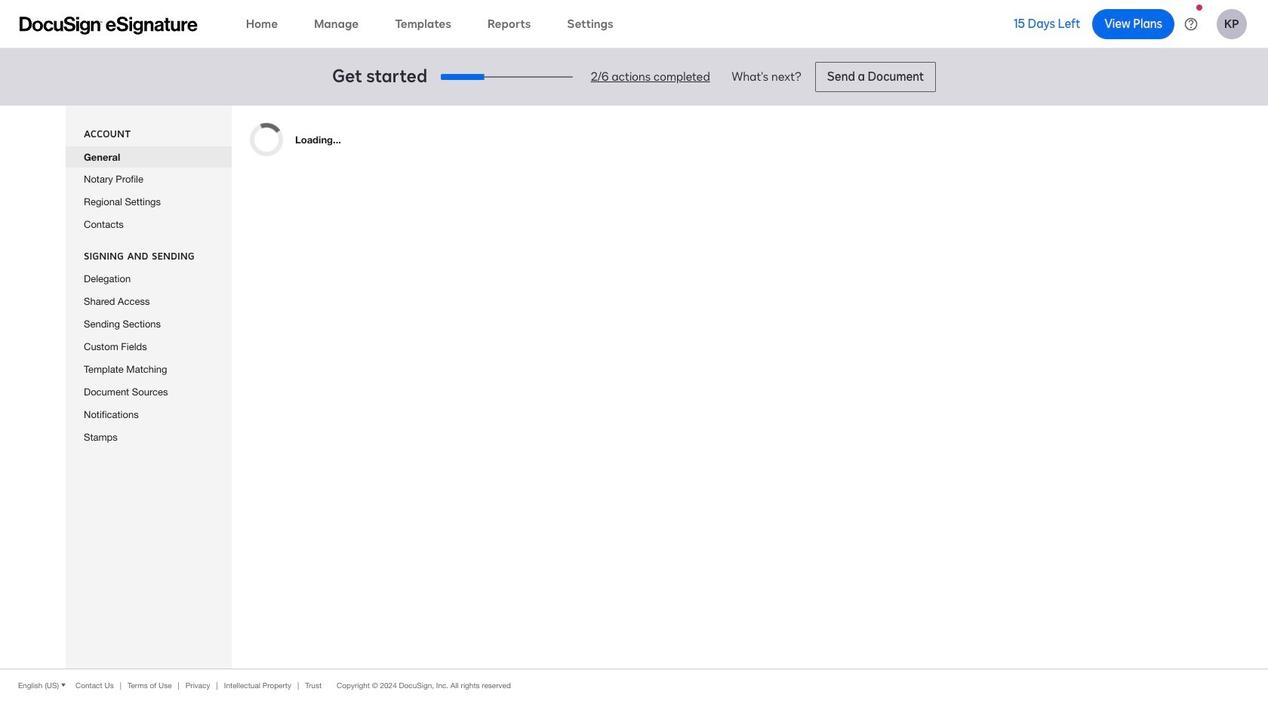 Task type: describe. For each thing, give the bounding box(es) containing it.
docusign esignature image
[[20, 16, 198, 34]]

more info region
[[0, 669, 1268, 701]]



Task type: vqa. For each thing, say whether or not it's contained in the screenshot.
DocuSign eSignature "image"
yes



